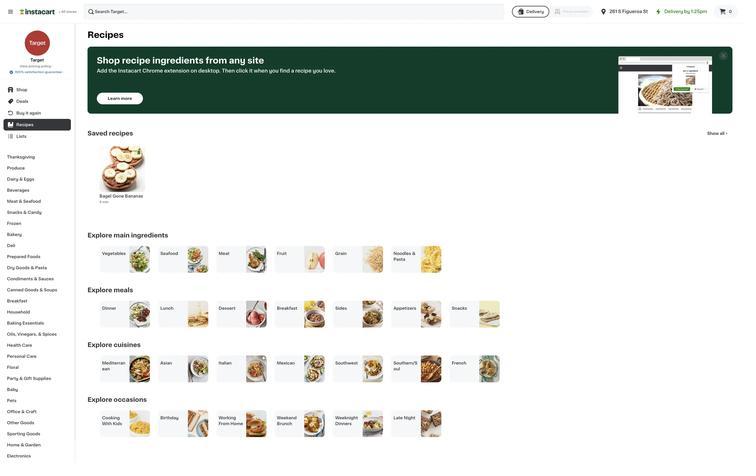 Task type: describe. For each thing, give the bounding box(es) containing it.
bakery link
[[4, 229, 71, 240]]

recipes
[[109, 130, 133, 137]]

mediterran
[[102, 361, 125, 366]]

add
[[97, 69, 107, 73]]

show all
[[707, 132, 725, 136]]

snacks for snacks
[[452, 307, 467, 311]]

& for pasta
[[412, 252, 416, 256]]

explore main ingredients
[[88, 232, 168, 239]]

goods for dry
[[16, 266, 30, 270]]

learn
[[108, 97, 120, 101]]

any
[[229, 56, 245, 65]]

kids
[[113, 422, 122, 426]]

instacart
[[118, 69, 141, 73]]

delivery button
[[512, 6, 549, 18]]

candy
[[28, 211, 42, 215]]

& for gift
[[19, 377, 23, 381]]

all
[[720, 132, 725, 136]]

personal care link
[[4, 351, 71, 362]]

explore for explore meals
[[88, 287, 112, 293]]

cuisines
[[114, 342, 141, 348]]

oils,
[[7, 333, 16, 337]]

oils, vinegars, & spices
[[7, 333, 57, 337]]

deals
[[16, 99, 28, 104]]

health care
[[7, 344, 32, 348]]

canned
[[7, 288, 24, 292]]

chrome
[[142, 69, 163, 73]]

delivery by 1:25pm link
[[655, 8, 707, 15]]

essentials
[[22, 321, 44, 326]]

asian link
[[158, 356, 208, 383]]

100% satisfaction guarantee
[[15, 71, 62, 74]]

weeknight dinners
[[335, 416, 358, 426]]

& for craft
[[21, 410, 25, 414]]

mediterran ean
[[102, 361, 125, 371]]

shop link
[[4, 84, 71, 96]]

working from home
[[219, 416, 243, 426]]

show
[[707, 132, 719, 136]]

seafood inside "link"
[[160, 252, 178, 256]]

grain link
[[333, 246, 383, 273]]

thanksgiving
[[7, 155, 35, 159]]

health care link
[[4, 340, 71, 351]]

meals
[[114, 287, 133, 293]]

again
[[29, 111, 41, 115]]

then
[[222, 69, 235, 73]]

goods for canned
[[25, 288, 39, 292]]

pricing
[[29, 65, 40, 68]]

dinners
[[335, 422, 352, 426]]

shop for shop recipe ingredients from any site
[[97, 56, 120, 65]]

home inside working from home
[[230, 422, 243, 426]]

southern/s
[[394, 361, 417, 366]]

seafood inside meat & seafood link
[[23, 200, 41, 204]]

ingredients for recipe
[[152, 56, 204, 65]]

craft
[[26, 410, 37, 414]]

explore meals
[[88, 287, 133, 293]]

all stores link
[[20, 4, 77, 20]]

southwest
[[335, 361, 358, 366]]

love.
[[324, 69, 336, 73]]

buy
[[16, 111, 25, 115]]

care for personal care
[[26, 355, 37, 359]]

& for sauces
[[34, 277, 37, 281]]

delivery by 1:25pm
[[664, 9, 707, 14]]

site
[[247, 56, 264, 65]]

working
[[219, 416, 236, 420]]

saved for saved recipes
[[88, 130, 107, 137]]

1 vertical spatial it
[[26, 111, 28, 115]]

261 s figueroa st button
[[600, 4, 648, 20]]

care for health care
[[22, 344, 32, 348]]

5
[[99, 201, 102, 204]]

1 vertical spatial pasta
[[35, 266, 47, 270]]

canned goods & soups
[[7, 288, 57, 292]]

1 vertical spatial recipe
[[295, 69, 311, 73]]

deals link
[[4, 96, 71, 107]]

dinner
[[102, 307, 116, 311]]

learn more
[[108, 97, 132, 101]]

explore for explore occasions
[[88, 397, 112, 403]]

personal
[[7, 355, 25, 359]]

vegetables link
[[100, 246, 150, 273]]

sauces
[[38, 277, 54, 281]]

explore for explore cuisines
[[88, 342, 112, 348]]

household link
[[4, 307, 71, 318]]

gift
[[24, 377, 32, 381]]

saved button
[[719, 7, 739, 14]]

bagel gone bananas
[[99, 194, 143, 198]]

1 vertical spatial home
[[7, 443, 20, 447]]

from
[[219, 422, 229, 426]]

st
[[643, 9, 648, 14]]

pets
[[7, 399, 16, 403]]

working from home link
[[216, 411, 266, 438]]

dessert
[[219, 307, 235, 311]]

view pricing policy link
[[20, 64, 55, 69]]

shop recipe ingredients from any site
[[97, 56, 264, 65]]

explore cuisines
[[88, 342, 141, 348]]

delivery for delivery by 1:25pm
[[664, 9, 683, 14]]

french link
[[449, 356, 500, 383]]

baking essentials
[[7, 321, 44, 326]]

household
[[7, 310, 30, 314]]

snacks & candy
[[7, 211, 42, 215]]

stores
[[66, 10, 77, 13]]

& for seafood
[[19, 200, 22, 204]]

foods
[[27, 255, 40, 259]]

& inside "canned goods & soups" link
[[40, 288, 43, 292]]

service type group
[[512, 6, 593, 18]]

goods for other
[[20, 421, 34, 425]]

1 vertical spatial recipes
[[16, 123, 33, 127]]

more
[[121, 97, 132, 101]]

health
[[7, 344, 21, 348]]

target
[[30, 58, 44, 62]]

sides link
[[333, 301, 383, 328]]

meat for meat
[[219, 252, 229, 256]]



Task type: locate. For each thing, give the bounding box(es) containing it.
vinegars,
[[17, 333, 37, 337]]

deli link
[[4, 240, 71, 251]]

1 explore from the top
[[88, 232, 112, 239]]

seafood link
[[158, 246, 208, 273]]

frozen
[[7, 222, 21, 226]]

birthday link
[[158, 411, 208, 438]]

0
[[729, 10, 732, 14]]

when
[[254, 69, 268, 73]]

4 explore from the top
[[88, 397, 112, 403]]

shop up 'the'
[[97, 56, 120, 65]]

instacart logo image
[[20, 8, 55, 15]]

0 horizontal spatial recipes
[[16, 123, 33, 127]]

pasta up the condiments & sauces link
[[35, 266, 47, 270]]

all
[[61, 10, 65, 13]]

1 horizontal spatial it
[[249, 69, 253, 73]]

target logo image
[[24, 30, 50, 56]]

& inside 'party & gift supplies' link
[[19, 377, 23, 381]]

show all link
[[707, 131, 729, 137]]

sporting
[[7, 432, 25, 436]]

dairy & eggs
[[7, 177, 34, 181]]

recipe card group
[[99, 146, 145, 218]]

delivery inside button
[[526, 10, 544, 14]]

home & garden link
[[4, 440, 71, 451]]

& inside office & craft link
[[21, 410, 25, 414]]

policy
[[41, 65, 51, 68]]

2 explore from the top
[[88, 287, 112, 293]]

soups
[[44, 288, 57, 292]]

shop up deals
[[16, 88, 27, 92]]

recipes link
[[4, 119, 71, 131]]

& left eggs
[[19, 177, 23, 181]]

cooking with kids link
[[100, 411, 150, 438]]

& left sauces
[[34, 277, 37, 281]]

& left soups
[[40, 288, 43, 292]]

condiments & sauces
[[7, 277, 54, 281]]

1 vertical spatial breakfast
[[277, 307, 297, 311]]

& inside meat & seafood link
[[19, 200, 22, 204]]

birthday
[[160, 416, 179, 420]]

ingredients up extension
[[152, 56, 204, 65]]

pasta inside noodles & pasta
[[394, 258, 405, 262]]

floral link
[[4, 362, 71, 373]]

& down foods
[[31, 266, 34, 270]]

bagel
[[99, 194, 112, 198]]

occasions
[[114, 397, 147, 403]]

& left spices
[[38, 333, 41, 337]]

noodles
[[394, 252, 411, 256]]

1 vertical spatial ingredients
[[131, 232, 168, 239]]

goods down condiments & sauces
[[25, 288, 39, 292]]

home down working
[[230, 422, 243, 426]]

weekend brunch
[[277, 416, 297, 426]]

& left gift
[[19, 377, 23, 381]]

Search field
[[84, 4, 504, 19]]

ingredients right main
[[131, 232, 168, 239]]

vegetables
[[102, 252, 126, 256]]

explore up cooking
[[88, 397, 112, 403]]

& left the candy
[[23, 211, 27, 215]]

1 horizontal spatial saved
[[726, 8, 739, 12]]

0 horizontal spatial recipe
[[122, 56, 150, 65]]

0 vertical spatial pasta
[[394, 258, 405, 262]]

meat for meat & seafood
[[7, 200, 18, 204]]

goods down prepared foods
[[16, 266, 30, 270]]

care inside 'link'
[[26, 355, 37, 359]]

goods up the garden
[[26, 432, 40, 436]]

canned goods & soups link
[[4, 285, 71, 296]]

delivery for delivery
[[526, 10, 544, 14]]

1:25pm
[[691, 9, 707, 14]]

home
[[230, 422, 243, 426], [7, 443, 20, 447]]

bananas
[[125, 194, 143, 198]]

1 horizontal spatial seafood
[[160, 252, 178, 256]]

saved for saved
[[726, 8, 739, 12]]

explore occasions
[[88, 397, 147, 403]]

weeknight dinners link
[[333, 411, 383, 438]]

dry goods & pasta
[[7, 266, 47, 270]]

1 horizontal spatial shop
[[97, 56, 120, 65]]

explore up dinner
[[88, 287, 112, 293]]

& inside the "oils, vinegars, & spices" link
[[38, 333, 41, 337]]

0 vertical spatial it
[[249, 69, 253, 73]]

grain
[[335, 252, 347, 256]]

saved
[[726, 8, 739, 12], [88, 130, 107, 137]]

desktop.
[[198, 69, 221, 73]]

mexican link
[[275, 356, 325, 383]]

& inside home & garden link
[[21, 443, 24, 447]]

from
[[206, 56, 227, 65]]

learn more button
[[97, 93, 143, 104]]

with
[[102, 422, 112, 426]]

guarantee
[[45, 71, 62, 74]]

1 horizontal spatial recipe
[[295, 69, 311, 73]]

snacks & candy link
[[4, 207, 71, 218]]

3 explore from the top
[[88, 342, 112, 348]]

care down health care link
[[26, 355, 37, 359]]

1 horizontal spatial delivery
[[664, 9, 683, 14]]

& left craft on the left
[[21, 410, 25, 414]]

cooking with kids
[[102, 416, 122, 426]]

add the instacart chrome extension on desktop. then click it when you find a recipe you love.
[[97, 69, 336, 73]]

dry goods & pasta link
[[4, 263, 71, 274]]

breakfast link
[[4, 296, 71, 307], [275, 301, 325, 328]]

weeknight
[[335, 416, 358, 420]]

0 horizontal spatial breakfast
[[7, 299, 27, 303]]

late night
[[394, 416, 415, 420]]

asian
[[160, 361, 172, 366]]

1 horizontal spatial home
[[230, 422, 243, 426]]

0 vertical spatial saved
[[726, 8, 739, 12]]

1 horizontal spatial breakfast
[[277, 307, 297, 311]]

& for candy
[[23, 211, 27, 215]]

0 horizontal spatial meat
[[7, 200, 18, 204]]

1 horizontal spatial meat
[[219, 252, 229, 256]]

0 horizontal spatial snacks
[[7, 211, 22, 215]]

it
[[249, 69, 253, 73], [26, 111, 28, 115]]

1 you from the left
[[269, 69, 279, 73]]

0 vertical spatial meat
[[7, 200, 18, 204]]

1 vertical spatial snacks
[[452, 307, 467, 311]]

0 horizontal spatial shop
[[16, 88, 27, 92]]

100%
[[15, 71, 24, 74]]

& inside 'snacks & candy' link
[[23, 211, 27, 215]]

5 min
[[99, 201, 109, 204]]

1 vertical spatial shop
[[16, 88, 27, 92]]

sporting goods link
[[4, 429, 71, 440]]

1 vertical spatial seafood
[[160, 252, 178, 256]]

saved inside button
[[726, 8, 739, 12]]

party
[[7, 377, 18, 381]]

baking essentials link
[[4, 318, 71, 329]]

0 vertical spatial care
[[22, 344, 32, 348]]

lunch
[[160, 307, 173, 311]]

1 horizontal spatial pasta
[[394, 258, 405, 262]]

& for garden
[[21, 443, 24, 447]]

None search field
[[83, 4, 504, 20]]

delivery
[[664, 9, 683, 14], [526, 10, 544, 14]]

1 horizontal spatial you
[[313, 69, 322, 73]]

& inside noodles & pasta
[[412, 252, 416, 256]]

spices
[[42, 333, 57, 337]]

snacks link
[[449, 301, 500, 328]]

1 horizontal spatial snacks
[[452, 307, 467, 311]]

& for eggs
[[19, 177, 23, 181]]

& left the garden
[[21, 443, 24, 447]]

& inside dry goods & pasta link
[[31, 266, 34, 270]]

& down beverages
[[19, 200, 22, 204]]

noodles & pasta
[[394, 252, 416, 262]]

recipe
[[122, 56, 150, 65], [295, 69, 311, 73]]

1 vertical spatial saved
[[88, 130, 107, 137]]

0 vertical spatial ingredients
[[152, 56, 204, 65]]

recipes
[[88, 31, 124, 39], [16, 123, 33, 127]]

0 vertical spatial snacks
[[7, 211, 22, 215]]

you left love.
[[313, 69, 322, 73]]

recipe right a
[[295, 69, 311, 73]]

pasta down noodles
[[394, 258, 405, 262]]

extension banner image
[[618, 56, 712, 114]]

0 horizontal spatial home
[[7, 443, 20, 447]]

& right noodles
[[412, 252, 416, 256]]

0 horizontal spatial seafood
[[23, 200, 41, 204]]

you left find
[[269, 69, 279, 73]]

0 horizontal spatial delivery
[[526, 10, 544, 14]]

it right 'click'
[[249, 69, 253, 73]]

0 vertical spatial breakfast
[[7, 299, 27, 303]]

shop inside shop link
[[16, 88, 27, 92]]

2 you from the left
[[313, 69, 322, 73]]

explore for explore main ingredients
[[88, 232, 112, 239]]

brunch
[[277, 422, 292, 426]]

& inside the condiments & sauces link
[[34, 277, 37, 281]]

min
[[102, 201, 109, 204]]

floral
[[7, 366, 19, 370]]

recipe up instacart
[[122, 56, 150, 65]]

0 vertical spatial shop
[[97, 56, 120, 65]]

beverages link
[[4, 185, 71, 196]]

0 vertical spatial recipe
[[122, 56, 150, 65]]

home down sporting
[[7, 443, 20, 447]]

the
[[108, 69, 117, 73]]

target link
[[24, 30, 50, 63]]

goods up sporting goods
[[20, 421, 34, 425]]

0 horizontal spatial saved
[[88, 130, 107, 137]]

0 vertical spatial home
[[230, 422, 243, 426]]

0 vertical spatial seafood
[[23, 200, 41, 204]]

snacks for snacks & candy
[[7, 211, 22, 215]]

all stores
[[61, 10, 77, 13]]

baby
[[7, 388, 18, 392]]

explore left main
[[88, 232, 112, 239]]

shop for shop
[[16, 88, 27, 92]]

0 horizontal spatial it
[[26, 111, 28, 115]]

1 horizontal spatial breakfast link
[[275, 301, 325, 328]]

0 horizontal spatial breakfast link
[[4, 296, 71, 307]]

southern/s oul link
[[391, 356, 441, 383]]

office & craft link
[[4, 407, 71, 418]]

snacks
[[7, 211, 22, 215], [452, 307, 467, 311]]

0 vertical spatial recipes
[[88, 31, 124, 39]]

1 horizontal spatial recipes
[[88, 31, 124, 39]]

ingredients
[[152, 56, 204, 65], [131, 232, 168, 239]]

extension
[[164, 69, 189, 73]]

goods for sporting
[[26, 432, 40, 436]]

0 horizontal spatial pasta
[[35, 266, 47, 270]]

ingredients for main
[[131, 232, 168, 239]]

explore up mediterran
[[88, 342, 112, 348]]

other goods
[[7, 421, 34, 425]]

deli
[[7, 244, 15, 248]]

1 vertical spatial meat
[[219, 252, 229, 256]]

0 horizontal spatial you
[[269, 69, 279, 73]]

& inside dairy & eggs link
[[19, 177, 23, 181]]

care down vinegars,
[[22, 344, 32, 348]]

home & garden
[[7, 443, 41, 447]]

a
[[291, 69, 294, 73]]

it right buy
[[26, 111, 28, 115]]

weekend brunch link
[[275, 411, 325, 438]]

1 vertical spatial care
[[26, 355, 37, 359]]

french
[[452, 361, 466, 366]]



Task type: vqa. For each thing, say whether or not it's contained in the screenshot.
right SCALP
no



